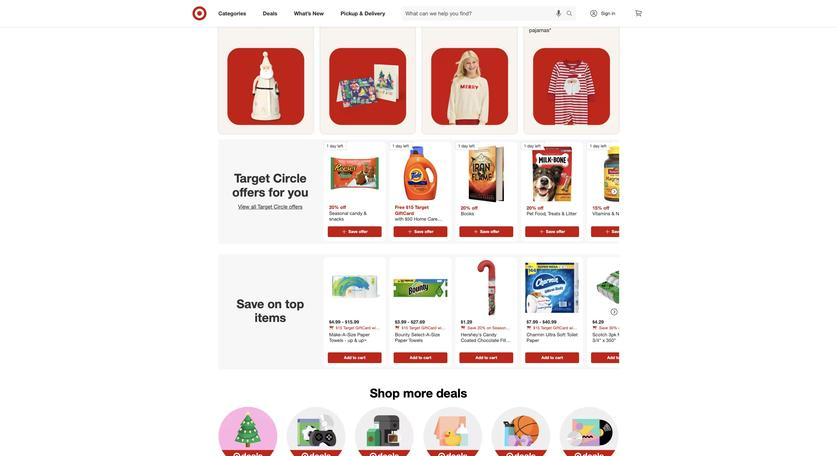 Task type: describe. For each thing, give the bounding box(es) containing it.
15%
[[593, 205, 602, 210]]

- inside make-a-size paper towels - up & up™
[[345, 337, 346, 343]]

paper inside make-a-size paper towels - up & up™
[[357, 331, 370, 337]]

candy
[[483, 331, 497, 337]]

save offer for 20% off seasonal candy & snacks
[[349, 229, 368, 234]]

view all target circle offers link
[[237, 202, 304, 212]]

15% off vitamins & nutrition
[[593, 205, 634, 216]]

litter
[[566, 211, 577, 216]]

target down $15.99
[[343, 325, 354, 330]]

20% off books
[[461, 205, 478, 216]]

cards
[[368, 13, 381, 20]]

soft
[[557, 331, 566, 337]]

you
[[573, 13, 582, 20]]

cart for size
[[424, 355, 431, 360]]

20% off pet food, treats & litter
[[527, 205, 577, 216]]

day for 15% off vitamins & nutrition
[[593, 143, 600, 148]]

$15 for $3.99 - $27.69
[[402, 325, 408, 330]]

with inside boxed christmas cards with circle
[[383, 13, 393, 20]]

sign in
[[602, 10, 616, 16]]

delivery
[[365, 10, 385, 17]]

care
[[428, 216, 438, 222]]

to for soft
[[550, 355, 554, 360]]

deals link
[[257, 6, 286, 21]]

stockings
[[243, 20, 266, 27]]

- inside hershey's candy coated chocolate filled plastic holiday cane - 1.4oz
[[506, 343, 507, 349]]

on for $4.29
[[619, 325, 623, 330]]

books
[[461, 211, 474, 216]]

1 for free $15 target giftcard with $50 home care purchase
[[392, 143, 395, 148]]

30%
[[609, 325, 618, 330]]

bounty select-a-size paper towels
[[395, 331, 440, 343]]

& inside 15% off vitamins & nutrition
[[612, 211, 615, 216]]

$4.29
[[593, 319, 604, 325]]

20% for seasonal
[[329, 204, 339, 210]]

left for 15% off vitamins & nutrition
[[601, 143, 607, 148]]

tape
[[593, 330, 601, 335]]

make-a-size paper towels - up & up™
[[329, 331, 370, 343]]

jack
[[442, 13, 453, 20]]

1 day left for free $15 target giftcard with $50 home care purchase
[[392, 143, 409, 148]]

offers inside target circle offers for you
[[232, 185, 265, 199]]

cart for tape
[[621, 355, 629, 360]]

add for candy
[[476, 355, 483, 360]]

save on top items
[[237, 296, 304, 325]]

pet
[[527, 211, 534, 216]]

shop more deals
[[370, 386, 467, 401]]

add to cart for size
[[344, 355, 366, 360]]

coated
[[461, 337, 476, 343]]

$15 inside the "free $15 target giftcard with $50 home care purchase"
[[406, 204, 414, 210]]

free
[[395, 204, 405, 210]]

carter's just one you & little planet baby clothing & toddler pajamas* link
[[524, 0, 620, 134]]

offers inside view all target circle offers link
[[289, 203, 303, 210]]

care for a-
[[348, 330, 356, 335]]

make-
[[329, 331, 342, 337]]

paper for bounty select-a-size paper towels
[[395, 337, 408, 343]]

add for ultra
[[542, 355, 549, 360]]

1 for 20% off seasonal candy & snacks
[[327, 143, 329, 148]]

off for books
[[472, 205, 478, 210]]

save 20% on seasonal candy & snacks
[[461, 325, 509, 335]]

save inside save 30% on scotch tape
[[599, 325, 608, 330]]

$7.99 - $40.99
[[527, 319, 557, 325]]

add for 3pk
[[608, 355, 615, 360]]

pickup & delivery
[[341, 10, 385, 17]]

toddler inside "carter's just one you & little planet baby clothing & toddler pajamas*"
[[585, 20, 602, 27]]

20% off seasonal candy & snacks
[[329, 204, 367, 222]]

$50 for $3.99 - $27.69
[[395, 330, 402, 335]]

circle inside boxed christmas cards with circle
[[330, 20, 343, 27]]

on inside save on top items
[[268, 296, 282, 311]]

little
[[588, 13, 600, 20]]

hershey's candy coated chocolate filled plastic holiday cane - 1.4oz
[[461, 331, 512, 355]]

$15.99
[[345, 319, 359, 325]]

pickup & delivery link
[[335, 6, 394, 21]]

3/4"
[[593, 337, 602, 343]]

pickup
[[341, 10, 358, 17]]

skirts
[[224, 20, 237, 27]]

target inside the "free $15 target giftcard with $50 home care purchase"
[[415, 204, 429, 210]]

save 30% on scotch tape
[[593, 325, 637, 335]]

view all target circle offers
[[238, 203, 303, 210]]

categories
[[219, 10, 246, 17]]

1 vertical spatial circle
[[274, 203, 288, 210]]

& inside save 20% on seasonal candy & snacks
[[473, 330, 476, 335]]

add to cart for a-
[[410, 355, 431, 360]]

up™
[[359, 337, 366, 343]]

20% for books
[[461, 205, 471, 210]]

free $15 target giftcard with $50 home care purchase
[[395, 204, 438, 228]]

save offer for free $15 target giftcard with $50 home care purchase
[[414, 229, 434, 234]]

offer for 20% off books
[[491, 229, 500, 234]]

1 for 20% off books
[[458, 143, 461, 148]]

holiday
[[476, 343, 492, 349]]

add to cart for soft
[[542, 355, 563, 360]]

vitamins
[[593, 211, 611, 216]]

what's new link
[[289, 6, 332, 21]]

a- inside make-a-size paper towels - up & up™
[[342, 331, 347, 337]]

$15 for $7.99 - $40.99
[[534, 325, 540, 330]]

toddler inside kids', toddler & baby clothing*
[[428, 20, 445, 27]]

clothing*
[[464, 20, 485, 27]]

1 day left for 15% off vitamins & nutrition
[[590, 143, 607, 148]]

ultra
[[546, 331, 556, 337]]

holiday
[[224, 13, 241, 20]]

scotch inside scotch 3pk magic tape 3/4" x 350"
[[593, 331, 608, 337]]

purchase for paper
[[357, 330, 374, 335]]

nutrition
[[616, 211, 634, 216]]

add to cart button for coated
[[460, 352, 514, 363]]

motion
[[476, 13, 492, 20]]

bounty
[[395, 331, 410, 337]]

pajamas*
[[530, 27, 552, 33]]

& inside holiday decor, ornaments, tree skirts & stockings with
[[238, 20, 241, 27]]

tree
[[287, 13, 296, 20]]

deals
[[263, 10, 277, 17]]

1.4oz
[[461, 349, 472, 355]]

$1.29
[[461, 319, 472, 325]]

carter's
[[530, 13, 548, 20]]

$4.99 - $15.99
[[329, 319, 359, 325]]

x
[[603, 337, 605, 343]]

save offer button for target
[[394, 226, 448, 237]]

offer for 15% off vitamins & nutrition
[[622, 229, 631, 234]]

home for make-
[[337, 330, 347, 335]]

$4.99
[[329, 319, 341, 325]]

save offer for 20% off books
[[480, 229, 500, 234]]

$50 for $4.99 - $15.99
[[329, 330, 336, 335]]

$3.99
[[395, 319, 407, 325]]

1 day left for 20% off pet food, treats & litter
[[524, 143, 541, 148]]

candy inside 20% off seasonal candy & snacks
[[350, 210, 363, 216]]

$40.99
[[543, 319, 557, 325]]

tape
[[632, 331, 642, 337]]

& inside kids', toddler & baby clothing*
[[446, 20, 450, 27]]

snacks inside save 20% on seasonal candy & snacks
[[477, 330, 489, 335]]

offer for 20% off pet food, treats & litter
[[557, 229, 565, 234]]

kids',
[[496, 13, 508, 20]]

giftcard for $3.99 - $27.69
[[421, 325, 437, 330]]

save offer for 15% off vitamins & nutrition
[[612, 229, 631, 234]]

sign in link
[[584, 6, 626, 21]]

off for seasonal
[[340, 204, 346, 210]]

home
[[414, 216, 427, 222]]

add to cart button for a-
[[394, 352, 448, 363]]

to for magic
[[616, 355, 620, 360]]

care for select-
[[414, 330, 422, 335]]

with inside the "free $15 target giftcard with $50 home care purchase"
[[395, 216, 404, 222]]

treats
[[548, 211, 561, 216]]

& inside make-a-size paper towels - up & up™
[[354, 337, 357, 343]]

add to cart button for soft
[[526, 352, 579, 363]]

top
[[285, 296, 304, 311]]



Task type: locate. For each thing, give the bounding box(es) containing it.
to down holiday
[[485, 355, 488, 360]]

giftcard up select-
[[421, 325, 437, 330]]

2 left from the left
[[403, 143, 409, 148]]

save offer
[[349, 229, 368, 234], [414, 229, 434, 234], [480, 229, 500, 234], [546, 229, 565, 234], [612, 229, 631, 234]]

target down '$27.69'
[[409, 325, 420, 330]]

to down "up"
[[353, 355, 357, 360]]

& inside 20% off pet food, treats & litter
[[562, 211, 565, 216]]

1 add to cart button from the left
[[328, 352, 382, 363]]

4 1 day left from the left
[[524, 143, 541, 148]]

™ left kids',
[[492, 13, 495, 20]]

1 vertical spatial scotch
[[593, 331, 608, 337]]

20% for pet
[[527, 205, 537, 210]]

0 horizontal spatial care
[[348, 330, 356, 335]]

0 vertical spatial seasonal
[[329, 210, 349, 216]]

$15 target giftcard with $50 home care purchase for soft
[[527, 325, 577, 335]]

4 save offer from the left
[[546, 229, 565, 234]]

2 add to cart from the left
[[410, 355, 431, 360]]

5 left from the left
[[601, 143, 607, 148]]

2 cart from the left
[[424, 355, 431, 360]]

- right $7.99
[[540, 319, 541, 325]]

2 horizontal spatial paper
[[527, 337, 539, 343]]

on
[[268, 296, 282, 311], [487, 325, 492, 330], [619, 325, 623, 330]]

size inside bounty select-a-size paper towels
[[431, 331, 440, 337]]

cart for toilet
[[555, 355, 563, 360]]

$15 up bounty
[[402, 325, 408, 330]]

target up all
[[234, 171, 270, 185]]

deals
[[437, 386, 467, 401]]

0 vertical spatial scotch
[[624, 325, 637, 330]]

off inside 20% off books
[[472, 205, 478, 210]]

paper inside bounty select-a-size paper towels
[[395, 337, 408, 343]]

hershey's candy coated chocolate filled plastic holiday cane - 1.4oz image
[[458, 260, 515, 316]]

to for a-
[[419, 355, 423, 360]]

1 toddler from the left
[[428, 20, 445, 27]]

filled
[[501, 337, 512, 343]]

target circle offers for you
[[232, 171, 308, 199]]

$50 down $7.99
[[527, 330, 533, 335]]

1 horizontal spatial candy
[[461, 330, 472, 335]]

care
[[348, 330, 356, 335], [414, 330, 422, 335], [546, 330, 554, 335]]

5 add to cart button from the left
[[591, 352, 645, 363]]

off inside 20% off pet food, treats & litter
[[538, 205, 544, 210]]

0 vertical spatial circle
[[273, 171, 307, 185]]

2 horizontal spatial home
[[534, 330, 545, 335]]

on up candy
[[487, 325, 492, 330]]

5 offer from the left
[[622, 229, 631, 234]]

make-a-size paper towels - up & up™ image
[[327, 260, 383, 316]]

0 vertical spatial offers
[[232, 185, 265, 199]]

3 home from the left
[[534, 330, 545, 335]]

add to cart button for size
[[328, 352, 382, 363]]

christmas
[[342, 13, 366, 20]]

1 horizontal spatial $15 target giftcard with $50 home care purchase
[[395, 325, 445, 335]]

4 left from the left
[[535, 143, 541, 148]]

2 ™ from the left
[[492, 13, 495, 20]]

toilet
[[567, 331, 578, 337]]

4 1 from the left
[[524, 143, 526, 148]]

2 $15 target giftcard with $50 home care purchase from the left
[[395, 325, 445, 335]]

save offer button for vitamins
[[591, 226, 645, 237]]

0 horizontal spatial seasonal
[[329, 210, 349, 216]]

0 horizontal spatial $15 target giftcard with $50 home care purchase
[[329, 325, 379, 335]]

baby inside kids', toddler & baby clothing*
[[451, 20, 463, 27]]

care down the $40.99
[[546, 330, 554, 335]]

save offer button down 'books'
[[460, 226, 514, 237]]

day for 20% off books
[[462, 143, 468, 148]]

4 to from the left
[[550, 355, 554, 360]]

for
[[269, 185, 285, 199]]

baby right planet
[[546, 20, 558, 27]]

giftcard up soft
[[553, 325, 568, 330]]

0 horizontal spatial paper
[[357, 331, 370, 337]]

4 add to cart button from the left
[[526, 352, 579, 363]]

- down filled
[[506, 343, 507, 349]]

add down holiday
[[476, 355, 483, 360]]

$7.99
[[527, 319, 538, 325]]

candy
[[350, 210, 363, 216], [461, 330, 472, 335]]

care down '$27.69'
[[414, 330, 422, 335]]

giftcard down free
[[395, 210, 414, 216]]

$15 for $4.99 - $15.99
[[336, 325, 342, 330]]

4 save offer button from the left
[[526, 226, 579, 237]]

add to cart button down holiday
[[460, 352, 514, 363]]

add to cart button for magic
[[591, 352, 645, 363]]

off for vitamins
[[604, 205, 610, 210]]

$50 for $7.99 - $40.99
[[527, 330, 533, 335]]

1 horizontal spatial purchase
[[423, 330, 440, 335]]

1 towels from the left
[[329, 337, 343, 343]]

$15 right free
[[406, 204, 414, 210]]

off inside 20% off seasonal candy & snacks
[[340, 204, 346, 210]]

save inside save on top items
[[237, 296, 264, 311]]

™
[[453, 13, 456, 20], [492, 13, 495, 20]]

1 home from the left
[[337, 330, 347, 335]]

purchase for toilet
[[555, 330, 571, 335]]

baby
[[451, 20, 463, 27], [546, 20, 558, 27]]

add for select-
[[410, 355, 418, 360]]

in
[[612, 10, 616, 16]]

2 horizontal spatial on
[[619, 325, 623, 330]]

left for 20% off books
[[469, 143, 475, 148]]

$15 target giftcard with $50 home care purchase down '$27.69'
[[395, 325, 445, 335]]

1 save offer from the left
[[349, 229, 368, 234]]

$15 up charmin
[[534, 325, 540, 330]]

purchase down '$27.69'
[[423, 330, 440, 335]]

on inside save 30% on scotch tape
[[619, 325, 623, 330]]

add to cart button down bounty select-a-size paper towels
[[394, 352, 448, 363]]

ornaments,
[[258, 13, 285, 20]]

2 circle from the left
[[330, 20, 343, 27]]

3 left from the left
[[469, 143, 475, 148]]

offers down you
[[289, 203, 303, 210]]

2 1 day left from the left
[[392, 143, 409, 148]]

left
[[338, 143, 343, 148], [403, 143, 409, 148], [469, 143, 475, 148], [535, 143, 541, 148], [601, 143, 607, 148]]

off
[[340, 204, 346, 210], [472, 205, 478, 210], [538, 205, 544, 210], [604, 205, 610, 210]]

left for free $15 target giftcard with $50 home care purchase
[[403, 143, 409, 148]]

cart down up™
[[358, 355, 366, 360]]

2 towels from the left
[[409, 337, 423, 343]]

1 horizontal spatial baby
[[546, 20, 558, 27]]

0 horizontal spatial on
[[268, 296, 282, 311]]

offer for 20% off seasonal candy & snacks
[[359, 229, 368, 234]]

2 baby from the left
[[546, 20, 558, 27]]

5 to from the left
[[616, 355, 620, 360]]

$50 down $4.99 at the left of the page
[[329, 330, 336, 335]]

what's
[[294, 10, 311, 17]]

1 $15 target giftcard with $50 home care purchase from the left
[[329, 325, 379, 335]]

1 offer from the left
[[359, 229, 368, 234]]

target up home
[[415, 204, 429, 210]]

on left top
[[268, 296, 282, 311]]

up
[[348, 337, 353, 343]]

1 horizontal spatial care
[[414, 330, 422, 335]]

1 vertical spatial seasonal
[[493, 325, 509, 330]]

day for 20% off pet food, treats & litter
[[528, 143, 534, 148]]

paper down charmin
[[527, 337, 539, 343]]

20%
[[329, 204, 339, 210], [461, 205, 471, 210], [527, 205, 537, 210], [478, 325, 486, 330]]

4 day from the left
[[528, 143, 534, 148]]

carter's just one you & little planet baby clothing & toddler pajamas*
[[530, 13, 602, 33]]

left for 20% off pet food, treats & litter
[[535, 143, 541, 148]]

offer
[[359, 229, 368, 234], [425, 229, 434, 234], [491, 229, 500, 234], [557, 229, 565, 234], [622, 229, 631, 234]]

home down the $3.99 - $27.69
[[403, 330, 413, 335]]

on up magic
[[619, 325, 623, 330]]

5 1 day left from the left
[[590, 143, 607, 148]]

toddler left all
[[428, 20, 445, 27]]

target inside target circle offers for you
[[234, 171, 270, 185]]

0 vertical spatial snacks
[[329, 216, 344, 222]]

1 add from the left
[[344, 355, 352, 360]]

3 care from the left
[[546, 330, 554, 335]]

shop
[[370, 386, 400, 401]]

350"
[[607, 337, 616, 343]]

add to cart down 350"
[[608, 355, 629, 360]]

care up "up"
[[348, 330, 356, 335]]

day for 20% off seasonal candy & snacks
[[330, 143, 336, 148]]

3 $15 target giftcard with $50 home care purchase from the left
[[527, 325, 577, 335]]

size right select-
[[431, 331, 440, 337]]

$15 target giftcard with $50 home care purchase for size
[[329, 325, 379, 335]]

decor,
[[242, 13, 257, 20]]

2 a- from the left
[[426, 331, 431, 337]]

1 horizontal spatial home
[[403, 330, 413, 335]]

home for bounty
[[403, 330, 413, 335]]

seasonal inside 20% off seasonal candy & snacks
[[329, 210, 349, 216]]

kids', toddler & baby clothing*
[[428, 13, 508, 27]]

0 horizontal spatial size
[[347, 331, 356, 337]]

3 add to cart from the left
[[476, 355, 497, 360]]

1 horizontal spatial scotch
[[624, 325, 637, 330]]

in
[[470, 13, 474, 20]]

2 add from the left
[[410, 355, 418, 360]]

to for size
[[353, 355, 357, 360]]

on inside save 20% on seasonal candy & snacks
[[487, 325, 492, 330]]

$3.99 - $27.69
[[395, 319, 425, 325]]

planet
[[530, 20, 545, 27]]

-
[[342, 319, 344, 325], [408, 319, 410, 325], [540, 319, 541, 325], [345, 337, 346, 343], [506, 343, 507, 349]]

1 day left for 20% off seasonal candy & snacks
[[327, 143, 343, 148]]

- right $4.99 at the left of the page
[[342, 319, 344, 325]]

1 for 15% off vitamins & nutrition
[[590, 143, 592, 148]]

0 vertical spatial candy
[[350, 210, 363, 216]]

1 left from the left
[[338, 143, 343, 148]]

add to cart button down the charmin ultra soft toilet paper
[[526, 352, 579, 363]]

to for coated
[[485, 355, 488, 360]]

home down $4.99 - $15.99 at left bottom
[[337, 330, 347, 335]]

items
[[255, 310, 286, 325]]

What can we help you find? suggestions appear below search field
[[402, 6, 568, 21]]

20% inside 20% off pet food, treats & litter
[[527, 205, 537, 210]]

toddler
[[428, 20, 445, 27], [585, 20, 602, 27]]

2 purchase from the left
[[423, 330, 440, 335]]

- left "up"
[[345, 337, 346, 343]]

scotch up tape
[[624, 325, 637, 330]]

1 care from the left
[[348, 330, 356, 335]]

2 offer from the left
[[425, 229, 434, 234]]

2 horizontal spatial care
[[546, 330, 554, 335]]

chocolate
[[478, 337, 499, 343]]

purchase for size
[[423, 330, 440, 335]]

seasonal inside save 20% on seasonal candy & snacks
[[493, 325, 509, 330]]

to down the charmin ultra soft toilet paper
[[550, 355, 554, 360]]

cat
[[428, 13, 436, 20]]

$15 target giftcard with $50 home care purchase down the $40.99
[[527, 325, 577, 335]]

add to cart down bounty select-a-size paper towels
[[410, 355, 431, 360]]

care for ultra
[[546, 330, 554, 335]]

add to cart button down 350"
[[591, 352, 645, 363]]

$50
[[405, 216, 413, 222], [329, 330, 336, 335], [395, 330, 402, 335], [527, 330, 533, 335]]

2 horizontal spatial purchase
[[555, 330, 571, 335]]

5 save offer from the left
[[612, 229, 631, 234]]

save offer button for pet
[[526, 226, 579, 237]]

towels down make-
[[329, 337, 343, 343]]

charmin ultra soft toilet paper image
[[524, 260, 581, 316]]

0 horizontal spatial home
[[337, 330, 347, 335]]

1 day from the left
[[330, 143, 336, 148]]

giftcard for $7.99 - $40.99
[[553, 325, 568, 330]]

1 vertical spatial offers
[[289, 203, 303, 210]]

scotch inside save 30% on scotch tape
[[624, 325, 637, 330]]

save offer button down the nutrition
[[591, 226, 645, 237]]

4 offer from the left
[[557, 229, 565, 234]]

with
[[383, 13, 393, 20], [267, 20, 277, 27], [395, 216, 404, 222], [372, 325, 379, 330], [438, 325, 445, 330], [570, 325, 577, 330]]

1 vertical spatial candy
[[461, 330, 472, 335]]

20% inside save 20% on seasonal candy & snacks
[[478, 325, 486, 330]]

1 horizontal spatial a-
[[426, 331, 431, 337]]

2 size from the left
[[431, 331, 440, 337]]

$15 down $4.99 at the left of the page
[[336, 325, 342, 330]]

add to cart for magic
[[608, 355, 629, 360]]

4 cart from the left
[[555, 355, 563, 360]]

add down "up"
[[344, 355, 352, 360]]

3 save offer from the left
[[480, 229, 500, 234]]

boxed christmas cards with circle
[[326, 13, 393, 27]]

2 to from the left
[[419, 355, 423, 360]]

1 add to cart from the left
[[344, 355, 366, 360]]

circle down boxed
[[330, 20, 343, 27]]

save offer button down home
[[394, 226, 448, 237]]

2 day from the left
[[396, 143, 402, 148]]

towels inside bounty select-a-size paper towels
[[409, 337, 423, 343]]

2 toddler from the left
[[585, 20, 602, 27]]

1 circle from the left
[[283, 20, 296, 27]]

20% inside 20% off seasonal candy & snacks
[[329, 204, 339, 210]]

add down the charmin ultra soft toilet paper
[[542, 355, 549, 360]]

scotch up 3/4"
[[593, 331, 608, 337]]

0 horizontal spatial scotch
[[593, 331, 608, 337]]

paper up up™
[[357, 331, 370, 337]]

cat & jack ™ & all in motion ™
[[428, 13, 495, 20]]

paper down bounty
[[395, 337, 408, 343]]

offers up all
[[232, 185, 265, 199]]

3 day from the left
[[462, 143, 468, 148]]

1 to from the left
[[353, 355, 357, 360]]

$15 target giftcard with $50 home care purchase down $15.99
[[329, 325, 379, 335]]

1 horizontal spatial size
[[431, 331, 440, 337]]

0 horizontal spatial ™
[[453, 13, 456, 20]]

add down 350"
[[608, 355, 615, 360]]

1 horizontal spatial circle
[[330, 20, 343, 27]]

paper for charmin ultra soft toilet paper
[[527, 337, 539, 343]]

0 horizontal spatial towels
[[329, 337, 343, 343]]

cart down the cane
[[490, 355, 497, 360]]

size inside make-a-size paper towels - up & up™
[[347, 331, 356, 337]]

save offer button for books
[[460, 226, 514, 237]]

snacks
[[329, 216, 344, 222], [477, 330, 489, 335]]

offer for free $15 target giftcard with $50 home care purchase
[[425, 229, 434, 234]]

2 care from the left
[[414, 330, 422, 335]]

circle inside target circle offers for you
[[273, 171, 307, 185]]

1 a- from the left
[[342, 331, 347, 337]]

$50 down '$3.99'
[[395, 330, 402, 335]]

2 1 from the left
[[392, 143, 395, 148]]

1 save offer button from the left
[[328, 226, 382, 237]]

home down the $7.99 - $40.99
[[534, 330, 545, 335]]

purchase down the $40.99
[[555, 330, 571, 335]]

20% inside 20% off books
[[461, 205, 471, 210]]

0 horizontal spatial circle
[[283, 20, 296, 27]]

view
[[238, 203, 249, 210]]

add to cart
[[344, 355, 366, 360], [410, 355, 431, 360], [476, 355, 497, 360], [542, 355, 563, 360], [608, 355, 629, 360]]

to down bounty select-a-size paper towels
[[419, 355, 423, 360]]

save offer button for seasonal
[[328, 226, 382, 237]]

baby left in
[[451, 20, 463, 27]]

$15 target giftcard with $50 home care purchase for a-
[[395, 325, 445, 335]]

baby inside "carter's just one you & little planet baby clothing & toddler pajamas*"
[[546, 20, 558, 27]]

3 add to cart button from the left
[[460, 352, 514, 363]]

$15
[[406, 204, 414, 210], [336, 325, 342, 330], [402, 325, 408, 330], [534, 325, 540, 330]]

4 add to cart from the left
[[542, 355, 563, 360]]

cart down the charmin ultra soft toilet paper
[[555, 355, 563, 360]]

1 horizontal spatial snacks
[[477, 330, 489, 335]]

giftcard for $4.99 - $15.99
[[356, 325, 371, 330]]

add to cart down the charmin ultra soft toilet paper
[[542, 355, 563, 360]]

3 offer from the left
[[491, 229, 500, 234]]

to down 350"
[[616, 355, 620, 360]]

off inside 15% off vitamins & nutrition
[[604, 205, 610, 210]]

purchase up up™
[[357, 330, 374, 335]]

0 horizontal spatial a-
[[342, 331, 347, 337]]

2 horizontal spatial $15 target giftcard with $50 home care purchase
[[527, 325, 577, 335]]

giftcard down $15.99
[[356, 325, 371, 330]]

1 horizontal spatial on
[[487, 325, 492, 330]]

1 for 20% off pet food, treats & litter
[[524, 143, 526, 148]]

plastic
[[461, 343, 475, 349]]

5 cart from the left
[[621, 355, 629, 360]]

1 horizontal spatial paper
[[395, 337, 408, 343]]

5 day from the left
[[593, 143, 600, 148]]

add
[[344, 355, 352, 360], [410, 355, 418, 360], [476, 355, 483, 360], [542, 355, 549, 360], [608, 355, 615, 360]]

charmin ultra soft toilet paper
[[527, 331, 578, 343]]

paper inside the charmin ultra soft toilet paper
[[527, 337, 539, 343]]

add to cart down "up"
[[344, 355, 366, 360]]

charmin
[[527, 331, 545, 337]]

cart down bounty select-a-size paper towels
[[424, 355, 431, 360]]

search button
[[564, 6, 580, 22]]

0 horizontal spatial offers
[[232, 185, 265, 199]]

- for $4.99
[[342, 319, 344, 325]]

3 add from the left
[[476, 355, 483, 360]]

1 1 from the left
[[327, 143, 329, 148]]

size up "up"
[[347, 331, 356, 337]]

1 day left for 20% off books
[[458, 143, 475, 148]]

a- inside bounty select-a-size paper towels
[[426, 331, 431, 337]]

hershey's
[[461, 331, 482, 337]]

day for free $15 target giftcard with $50 home care purchase
[[396, 143, 402, 148]]

more
[[403, 386, 433, 401]]

boxed
[[326, 13, 341, 20]]

cart
[[358, 355, 366, 360], [424, 355, 431, 360], [490, 355, 497, 360], [555, 355, 563, 360], [621, 355, 629, 360]]

- for $3.99
[[408, 319, 410, 325]]

- right '$3.99'
[[408, 319, 410, 325]]

towels down select-
[[409, 337, 423, 343]]

1 cart from the left
[[358, 355, 366, 360]]

cart for paper
[[358, 355, 366, 360]]

bounty select-a-size paper towels image
[[392, 260, 449, 316]]

1 ™ from the left
[[453, 13, 456, 20]]

save inside save 20% on seasonal candy & snacks
[[468, 325, 476, 330]]

circle down tree
[[283, 20, 296, 27]]

cart down scotch 3pk magic tape 3/4" x 350"
[[621, 355, 629, 360]]

giftcard
[[395, 210, 414, 216], [356, 325, 371, 330], [421, 325, 437, 330], [553, 325, 568, 330]]

add to cart for coated
[[476, 355, 497, 360]]

magic
[[618, 331, 631, 337]]

1 horizontal spatial seasonal
[[493, 325, 509, 330]]

& inside 20% off seasonal candy & snacks
[[364, 210, 367, 216]]

3 save offer button from the left
[[460, 226, 514, 237]]

cart for chocolate
[[490, 355, 497, 360]]

search
[[564, 11, 580, 17]]

candy inside save 20% on seasonal candy & snacks
[[461, 330, 472, 335]]

purchase
[[395, 222, 415, 228]]

1 purchase from the left
[[357, 330, 374, 335]]

target right all
[[258, 203, 272, 210]]

4 add from the left
[[542, 355, 549, 360]]

add down bounty select-a-size paper towels
[[410, 355, 418, 360]]

new
[[313, 10, 324, 17]]

all
[[251, 203, 256, 210]]

home for charmin
[[534, 330, 545, 335]]

all
[[462, 13, 468, 20]]

scotch 3pk magic tape 3/4" x 350" image
[[590, 260, 647, 316]]

target
[[234, 171, 270, 185], [258, 203, 272, 210], [415, 204, 429, 210], [343, 325, 354, 330], [409, 325, 420, 330], [541, 325, 552, 330]]

one
[[562, 13, 572, 20]]

1 horizontal spatial offers
[[289, 203, 303, 210]]

0 horizontal spatial snacks
[[329, 216, 344, 222]]

giftcard inside the "free $15 target giftcard with $50 home care purchase"
[[395, 210, 414, 216]]

save
[[349, 229, 358, 234], [414, 229, 424, 234], [480, 229, 490, 234], [546, 229, 555, 234], [612, 229, 621, 234], [237, 296, 264, 311], [468, 325, 476, 330], [599, 325, 608, 330]]

size
[[347, 331, 356, 337], [431, 331, 440, 337]]

1 horizontal spatial towels
[[409, 337, 423, 343]]

5 save offer button from the left
[[591, 226, 645, 237]]

save offer for 20% off pet food, treats & litter
[[546, 229, 565, 234]]

™ left all
[[453, 13, 456, 20]]

towels inside make-a-size paper towels - up & up™
[[329, 337, 343, 343]]

1 day left
[[327, 143, 343, 148], [392, 143, 409, 148], [458, 143, 475, 148], [524, 143, 541, 148], [590, 143, 607, 148]]

2 save offer button from the left
[[394, 226, 448, 237]]

save offer button down treats
[[526, 226, 579, 237]]

2 save offer from the left
[[414, 229, 434, 234]]

target down the $40.99
[[541, 325, 552, 330]]

categories link
[[213, 6, 255, 21]]

carousel region
[[218, 254, 649, 380]]

left for 20% off seasonal candy & snacks
[[338, 143, 343, 148]]

1 size from the left
[[347, 331, 356, 337]]

5 add to cart from the left
[[608, 355, 629, 360]]

add to cart button down "up"
[[328, 352, 382, 363]]

0 horizontal spatial candy
[[350, 210, 363, 216]]

3 purchase from the left
[[555, 330, 571, 335]]

add to cart down holiday
[[476, 355, 497, 360]]

2 home from the left
[[403, 330, 413, 335]]

0 horizontal spatial purchase
[[357, 330, 374, 335]]

3 1 day left from the left
[[458, 143, 475, 148]]

1 1 day left from the left
[[327, 143, 343, 148]]

on for $1.29
[[487, 325, 492, 330]]

select-
[[411, 331, 426, 337]]

3 to from the left
[[485, 355, 488, 360]]

1 vertical spatial snacks
[[477, 330, 489, 335]]

1 baby from the left
[[451, 20, 463, 27]]

1 horizontal spatial toddler
[[585, 20, 602, 27]]

5 1 from the left
[[590, 143, 592, 148]]

sign
[[602, 10, 611, 16]]

$50 up purchase
[[405, 216, 413, 222]]

3 1 from the left
[[458, 143, 461, 148]]

3 cart from the left
[[490, 355, 497, 360]]

scotch 3pk magic tape 3/4" x 350"
[[593, 331, 642, 343]]

snacks inside 20% off seasonal candy & snacks
[[329, 216, 344, 222]]

2 add to cart button from the left
[[394, 352, 448, 363]]

0 horizontal spatial toddler
[[428, 20, 445, 27]]

toddler down sign
[[585, 20, 602, 27]]

what's new
[[294, 10, 324, 17]]

$50 inside the "free $15 target giftcard with $50 home care purchase"
[[405, 216, 413, 222]]

1 horizontal spatial ™
[[492, 13, 495, 20]]

0 horizontal spatial baby
[[451, 20, 463, 27]]

save offer button down 20% off seasonal candy & snacks at top left
[[328, 226, 382, 237]]

off for pet
[[538, 205, 544, 210]]

holiday decor, ornaments, tree skirts & stockings with
[[224, 13, 296, 27]]

with inside holiday decor, ornaments, tree skirts & stockings with
[[267, 20, 277, 27]]

- for $7.99
[[540, 319, 541, 325]]

5 add from the left
[[608, 355, 615, 360]]

add for a-
[[344, 355, 352, 360]]



Task type: vqa. For each thing, say whether or not it's contained in the screenshot.
the packaging to the bottom
no



